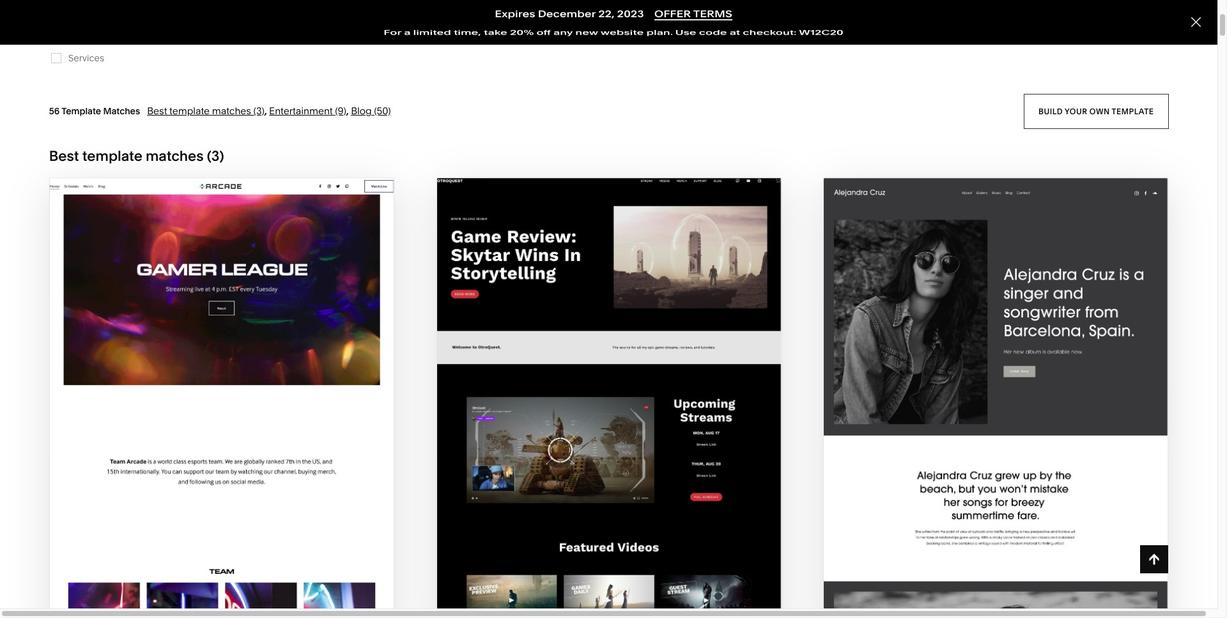 Task type: describe. For each thing, give the bounding box(es) containing it.
preview for preview otroquest
[[541, 407, 597, 422]]

start with cruz button
[[934, 372, 1059, 407]]

with for otroquest
[[567, 382, 599, 397]]

for a limited time, take 20% off any new website plan. use code at checkout: w12c20
[[384, 26, 844, 37]]

estate
[[483, 15, 509, 26]]

properties
[[520, 15, 563, 26]]

real
[[463, 15, 481, 26]]

your
[[1065, 106, 1088, 116]]

best template matches ( 3 )
[[49, 148, 224, 165]]

template for best template matches ( 3 )
[[82, 148, 142, 165]]

matches for (
[[146, 148, 204, 165]]

(50)
[[374, 105, 391, 117]]

build your own template button
[[1024, 94, 1169, 129]]

use
[[675, 26, 697, 37]]

(
[[207, 148, 211, 165]]

2 , from the left
[[346, 105, 349, 117]]

otroquest inside preview otroquest 'link'
[[600, 407, 677, 422]]

(3)
[[254, 105, 265, 117]]

)
[[220, 148, 224, 165]]

plan.
[[647, 26, 673, 37]]

start for start with cruz
[[934, 382, 972, 397]]

56 template matches
[[49, 105, 140, 117]]

real estate & properties
[[463, 15, 563, 26]]

matches
[[103, 105, 140, 117]]

&
[[512, 15, 517, 26]]

w12c20
[[799, 26, 844, 37]]

take
[[484, 26, 507, 37]]

start with arcade
[[150, 382, 280, 397]]

template inside button
[[1112, 106, 1154, 116]]

start for start with otroquest
[[525, 382, 564, 397]]

start for start with arcade
[[150, 382, 189, 397]]

1 vertical spatial cruz
[[1009, 407, 1043, 422]]

start with arcade button
[[150, 372, 293, 407]]

start with cruz
[[934, 382, 1045, 397]]

3
[[211, 148, 220, 165]]

any
[[554, 26, 573, 37]]

otroquest image
[[437, 178, 781, 619]]

arcade
[[227, 382, 280, 397]]

for
[[384, 26, 401, 37]]

preview cruz
[[950, 407, 1043, 422]]

off
[[537, 26, 551, 37]]

build your own template
[[1039, 106, 1154, 116]]

a
[[404, 26, 411, 37]]



Task type: locate. For each thing, give the bounding box(es) containing it.
services
[[68, 52, 104, 64]]

0 vertical spatial matches
[[212, 105, 251, 117]]

start with otroquest button
[[525, 372, 693, 407]]

2 horizontal spatial start
[[934, 382, 972, 397]]

2 with from the left
[[567, 382, 599, 397]]

website
[[601, 26, 644, 37]]

0 horizontal spatial preview
[[541, 407, 597, 422]]

1 vertical spatial entertainment
[[269, 105, 333, 117]]

with for cruz
[[975, 382, 1008, 397]]

time,
[[454, 26, 481, 37]]

entertainment
[[341, 15, 401, 26], [269, 105, 333, 117]]

cruz image
[[824, 178, 1168, 619]]

otroquest up the preview otroquest
[[602, 382, 679, 397]]

otroquest
[[602, 382, 679, 397], [600, 407, 677, 422]]

best right matches
[[147, 105, 167, 117]]

1 horizontal spatial ,
[[346, 105, 349, 117]]

1 start from the left
[[150, 382, 189, 397]]

template
[[169, 105, 210, 117], [1112, 106, 1154, 116], [82, 148, 142, 165]]

0 horizontal spatial best
[[49, 148, 79, 165]]

1 with from the left
[[192, 382, 224, 397]]

blog (50) link
[[351, 105, 391, 117]]

1 horizontal spatial start
[[525, 382, 564, 397]]

2 start from the left
[[525, 382, 564, 397]]

template right own
[[1112, 106, 1154, 116]]

best down 56
[[49, 148, 79, 165]]

best for best template matches ( 3 )
[[49, 148, 79, 165]]

arcade image
[[50, 178, 394, 619]]

1 horizontal spatial best
[[147, 105, 167, 117]]

56
[[49, 105, 60, 117]]

otroquest inside start with otroquest button
[[602, 382, 679, 397]]

1 vertical spatial otroquest
[[600, 407, 677, 422]]

best for best template matches (3) , entertainment (9) , blog (50)
[[147, 105, 167, 117]]

best template matches (3) , entertainment (9) , blog (50)
[[147, 105, 391, 117]]

1 horizontal spatial preview
[[950, 407, 1005, 422]]

courses
[[68, 33, 103, 45]]

0 vertical spatial otroquest
[[602, 382, 679, 397]]

matches left the (3)
[[212, 105, 251, 117]]

1 vertical spatial matches
[[146, 148, 204, 165]]

cruz
[[1011, 382, 1045, 397], [1009, 407, 1043, 422]]

real estate & properties link
[[463, 15, 576, 26]]

preview for preview cruz
[[950, 407, 1005, 422]]

0 vertical spatial best
[[147, 105, 167, 117]]

with up the preview otroquest
[[567, 382, 599, 397]]

template up (
[[169, 105, 210, 117]]

3 start from the left
[[934, 382, 972, 397]]

own
[[1090, 106, 1110, 116]]

new
[[576, 26, 598, 37]]

entertainment left (9)
[[269, 105, 333, 117]]

3 with from the left
[[975, 382, 1008, 397]]

, left 'entertainment (9)' link
[[265, 105, 267, 117]]

preview down start with cruz
[[950, 407, 1005, 422]]

entertainment up for
[[341, 15, 401, 26]]

2 horizontal spatial with
[[975, 382, 1008, 397]]

matches
[[212, 105, 251, 117], [146, 148, 204, 165]]

1 preview from the left
[[541, 407, 597, 422]]

1 , from the left
[[265, 105, 267, 117]]

matches for (3)
[[212, 105, 251, 117]]

with
[[192, 382, 224, 397], [567, 382, 599, 397], [975, 382, 1008, 397]]

back to top image
[[1148, 553, 1162, 567]]

1 horizontal spatial template
[[169, 105, 210, 117]]

template
[[61, 105, 101, 117]]

matches left (
[[146, 148, 204, 165]]

1 horizontal spatial with
[[567, 382, 599, 397]]

with left arcade
[[192, 382, 224, 397]]

entertainment (9) link
[[269, 105, 346, 117]]

0 horizontal spatial ,
[[265, 105, 267, 117]]

,
[[265, 105, 267, 117], [346, 105, 349, 117]]

2 preview from the left
[[950, 407, 1005, 422]]

1 horizontal spatial entertainment
[[341, 15, 401, 26]]

2 horizontal spatial template
[[1112, 106, 1154, 116]]

build
[[1039, 106, 1063, 116]]

checkout:
[[743, 26, 797, 37]]

20%
[[510, 26, 534, 37]]

best template matches (3) link
[[147, 105, 265, 117]]

limited
[[413, 26, 451, 37]]

(9)
[[335, 105, 346, 117]]

preview otroquest
[[541, 407, 677, 422]]

code
[[699, 26, 727, 37]]

preview
[[541, 407, 597, 422], [950, 407, 1005, 422]]

0 horizontal spatial entertainment
[[269, 105, 333, 117]]

1 horizontal spatial matches
[[212, 105, 251, 117]]

preview down start with otroquest
[[541, 407, 597, 422]]

0 vertical spatial entertainment
[[341, 15, 401, 26]]

best
[[147, 105, 167, 117], [49, 148, 79, 165]]

preview cruz link
[[950, 397, 1043, 432]]

cruz up preview cruz
[[1011, 382, 1045, 397]]

0 horizontal spatial with
[[192, 382, 224, 397]]

0 vertical spatial cruz
[[1011, 382, 1045, 397]]

preview inside 'link'
[[541, 407, 597, 422]]

preview otroquest link
[[541, 397, 677, 432]]

start with otroquest
[[525, 382, 679, 397]]

, left blog
[[346, 105, 349, 117]]

with up preview cruz
[[975, 382, 1008, 397]]

cruz inside button
[[1011, 382, 1045, 397]]

0 horizontal spatial template
[[82, 148, 142, 165]]

template for best template matches (3) , entertainment (9) , blog (50)
[[169, 105, 210, 117]]

at
[[730, 26, 740, 37]]

blog
[[351, 105, 372, 117]]

1 vertical spatial best
[[49, 148, 79, 165]]

otroquest down start with otroquest
[[600, 407, 677, 422]]

0 horizontal spatial matches
[[146, 148, 204, 165]]

start
[[150, 382, 189, 397], [525, 382, 564, 397], [934, 382, 972, 397]]

with for arcade
[[192, 382, 224, 397]]

cruz down start with cruz
[[1009, 407, 1043, 422]]

template down matches
[[82, 148, 142, 165]]

0 horizontal spatial start
[[150, 382, 189, 397]]



Task type: vqa. For each thing, say whether or not it's contained in the screenshot.
Reseda image
no



